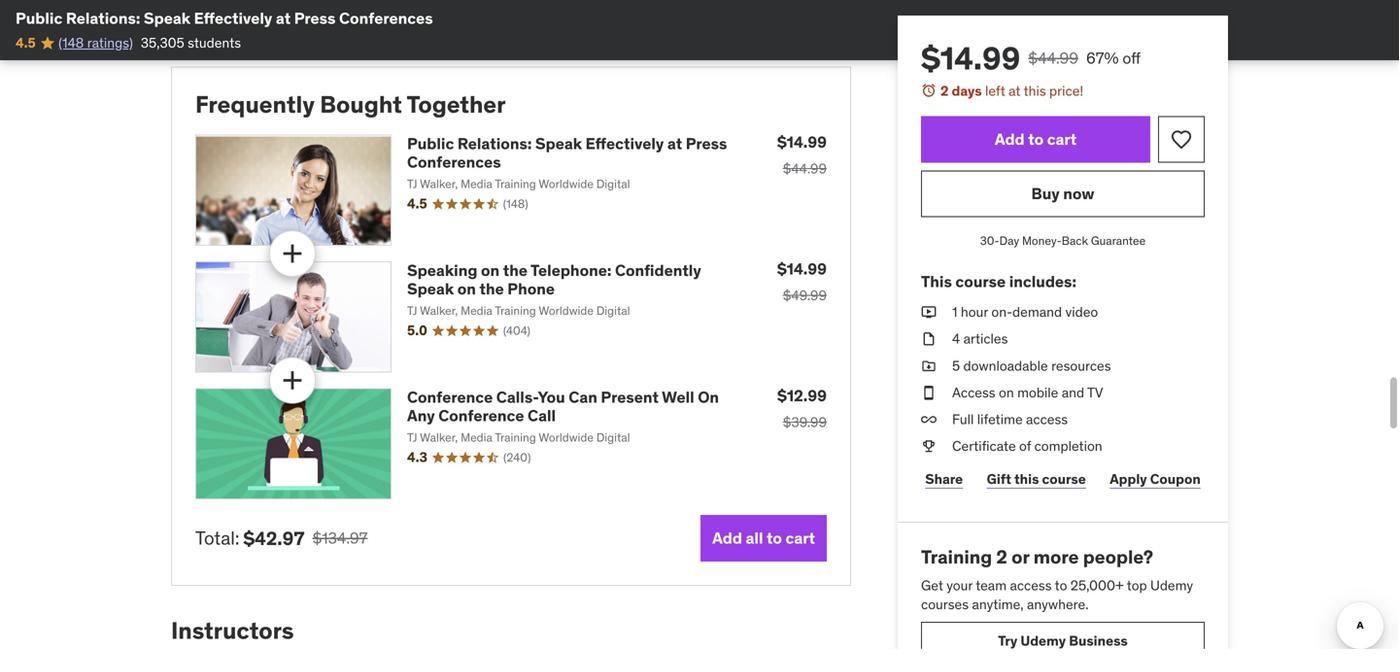 Task type: describe. For each thing, give the bounding box(es) containing it.
confidently
[[615, 260, 701, 280]]

well
[[662, 387, 695, 407]]

xsmall image for 4
[[921, 330, 937, 349]]

media inside conference calls-you can present well on any conference call tj walker, media training worldwide digital
[[461, 430, 493, 445]]

on-
[[992, 303, 1013, 321]]

404 reviews element
[[503, 323, 531, 339]]

people?
[[1083, 545, 1154, 569]]

share button
[[921, 460, 967, 499]]

access on mobile and tv
[[952, 384, 1104, 401]]

apply coupon
[[1110, 470, 1201, 488]]

35,305
[[141, 34, 184, 51]]

public for public relations: speak effectively at press conferences tj walker, media training worldwide digital
[[407, 134, 454, 154]]

now
[[1063, 184, 1095, 204]]

$14.99 $49.99
[[777, 259, 827, 304]]

access inside training 2 or more people? get your team access to 25,000+ top udemy courses anytime, anywhere.
[[1010, 577, 1052, 594]]

telephone:
[[531, 260, 612, 280]]

price!
[[1050, 82, 1084, 100]]

effectively for public relations: speak effectively at press conferences tj walker, media training worldwide digital
[[586, 134, 664, 154]]

calls-
[[496, 387, 538, 407]]

worldwide inside public relations: speak effectively at press conferences tj walker, media training worldwide digital
[[539, 176, 594, 191]]

training inside training 2 or more people? get your team access to 25,000+ top udemy courses anytime, anywhere.
[[921, 545, 992, 569]]

4.5 for (148 ratings)
[[16, 34, 36, 51]]

can
[[569, 387, 598, 407]]

$44.99 for $14.99 $44.99
[[783, 160, 827, 177]]

(148 ratings)
[[58, 34, 133, 51]]

all
[[746, 528, 763, 548]]

speaking
[[407, 260, 478, 280]]

tj inside speaking on the telephone: confidently speak on the phone tj walker, media training worldwide digital
[[407, 303, 417, 318]]

$49.99
[[783, 287, 827, 304]]

training inside conference calls-you can present well on any conference call tj walker, media training worldwide digital
[[495, 430, 536, 445]]

on for speaking
[[481, 260, 500, 280]]

add for add to cart
[[995, 129, 1025, 149]]

present
[[601, 387, 659, 407]]

frequently
[[195, 90, 315, 119]]

worldwide inside conference calls-you can present well on any conference call tj walker, media training worldwide digital
[[539, 430, 594, 445]]

4
[[952, 330, 960, 348]]

$14.99 $44.99 67% off
[[921, 39, 1141, 78]]

this course includes:
[[921, 272, 1077, 291]]

$134.97
[[312, 528, 368, 548]]

4 articles
[[952, 330, 1008, 348]]

$39.99
[[783, 414, 827, 431]]

back
[[1062, 233, 1088, 248]]

$14.99 for $14.99 $49.99
[[777, 259, 827, 279]]

video
[[1066, 303, 1098, 321]]

gift
[[987, 470, 1012, 488]]

$14.99 for $14.99 $44.99 67% off
[[921, 39, 1021, 78]]

effectively for public relations: speak effectively at press conferences
[[194, 8, 272, 28]]

speaking on the telephone: confidently speak on the phone tj walker, media training worldwide digital
[[407, 260, 701, 318]]

training inside public relations: speak effectively at press conferences tj walker, media training worldwide digital
[[495, 176, 536, 191]]

(148)
[[503, 197, 528, 212]]

get
[[921, 577, 944, 594]]

this
[[921, 272, 952, 291]]

5.0
[[407, 322, 428, 339]]

access
[[952, 384, 996, 401]]

add to cart
[[995, 129, 1077, 149]]

conference calls-you can present well on any conference call link
[[407, 387, 719, 426]]

1
[[952, 303, 958, 321]]

1 vertical spatial this
[[1015, 470, 1039, 488]]

you
[[538, 387, 565, 407]]

certificate
[[952, 437, 1016, 455]]

downloadable
[[964, 357, 1048, 374]]

frequently bought together
[[195, 90, 506, 119]]

$44.99 for $14.99 $44.99 67% off
[[1029, 48, 1079, 68]]

at for public relations: speak effectively at press conferences tj walker, media training worldwide digital
[[668, 134, 682, 154]]

$42.97
[[243, 527, 305, 550]]

top
[[1127, 577, 1147, 594]]

the left phone
[[480, 279, 504, 299]]

total:
[[195, 526, 239, 550]]

money-
[[1022, 233, 1062, 248]]

0 vertical spatial access
[[1026, 411, 1068, 428]]

240 reviews element
[[503, 450, 531, 466]]

0 horizontal spatial course
[[956, 272, 1006, 291]]

share
[[925, 470, 963, 488]]

udemy
[[1151, 577, 1194, 594]]

conference left calls-
[[407, 387, 493, 407]]

walker, inside public relations: speak effectively at press conferences tj walker, media training worldwide digital
[[420, 176, 458, 191]]

buy now
[[1032, 184, 1095, 204]]

buy
[[1032, 184, 1060, 204]]

bought
[[320, 90, 402, 119]]

relations: for public relations: speak effectively at press conferences
[[66, 8, 140, 28]]

articles
[[964, 330, 1008, 348]]

off
[[1123, 48, 1141, 68]]

speaking on the telephone: confidently speak on the phone link
[[407, 260, 701, 299]]

left
[[985, 82, 1006, 100]]

xsmall image for 1
[[921, 303, 937, 322]]

buy now button
[[921, 171, 1205, 217]]

0 vertical spatial 2
[[941, 82, 949, 100]]

call
[[528, 406, 556, 426]]

(148
[[58, 34, 84, 51]]

on
[[698, 387, 719, 407]]

2 days left at this price!
[[941, 82, 1084, 100]]

any
[[407, 406, 435, 426]]

training inside speaking on the telephone: confidently speak on the phone tj walker, media training worldwide digital
[[495, 303, 536, 318]]

and
[[1062, 384, 1085, 401]]

1 hour on-demand video
[[952, 303, 1098, 321]]

to inside training 2 or more people? get your team access to 25,000+ top udemy courses anytime, anywhere.
[[1055, 577, 1068, 594]]

lifetime
[[977, 411, 1023, 428]]

anywhere.
[[1027, 596, 1089, 613]]

cart inside button
[[786, 528, 815, 548]]

phone
[[508, 279, 555, 299]]

public relations: speak effectively at press conferences tj walker, media training worldwide digital
[[407, 134, 727, 191]]

tj inside public relations: speak effectively at press conferences tj walker, media training worldwide digital
[[407, 176, 417, 191]]

full lifetime access
[[952, 411, 1068, 428]]

add all to cart
[[712, 528, 815, 548]]

courses
[[921, 596, 969, 613]]

speak for public relations: speak effectively at press conferences tj walker, media training worldwide digital
[[535, 134, 582, 154]]

of
[[1020, 437, 1031, 455]]

certificate of completion
[[952, 437, 1103, 455]]

coupon
[[1150, 470, 1201, 488]]

public relations: speak effectively at press conferences
[[16, 8, 433, 28]]

$14.99 $44.99
[[777, 132, 827, 177]]



Task type: vqa. For each thing, say whether or not it's contained in the screenshot.
'Confidently'
yes



Task type: locate. For each thing, give the bounding box(es) containing it.
worldwide
[[539, 176, 594, 191], [539, 303, 594, 318], [539, 430, 594, 445]]

add inside add all to cart button
[[712, 528, 742, 548]]

on
[[481, 260, 500, 280], [457, 279, 476, 299], [999, 384, 1014, 401]]

speak inside speaking on the telephone: confidently speak on the phone tj walker, media training worldwide digital
[[407, 279, 454, 299]]

2 xsmall image from the top
[[921, 383, 937, 402]]

training up (240)
[[495, 430, 536, 445]]

1 horizontal spatial speak
[[407, 279, 454, 299]]

1 vertical spatial 2
[[997, 545, 1008, 569]]

conferences for public relations: speak effectively at press conferences
[[339, 8, 433, 28]]

relations:
[[66, 8, 140, 28], [458, 134, 532, 154]]

tj
[[407, 176, 417, 191], [407, 303, 417, 318], [407, 430, 417, 445]]

1 vertical spatial access
[[1010, 577, 1052, 594]]

0 horizontal spatial at
[[276, 8, 291, 28]]

at inside public relations: speak effectively at press conferences tj walker, media training worldwide digital
[[668, 134, 682, 154]]

add
[[995, 129, 1025, 149], [712, 528, 742, 548]]

xsmall image left full
[[921, 410, 937, 429]]

1 horizontal spatial course
[[1042, 470, 1086, 488]]

0 horizontal spatial public
[[16, 8, 62, 28]]

$12.99 $39.99
[[778, 386, 827, 431]]

0 vertical spatial press
[[294, 8, 336, 28]]

add down 2 days left at this price!
[[995, 129, 1025, 149]]

course
[[956, 272, 1006, 291], [1042, 470, 1086, 488]]

0 horizontal spatial cart
[[786, 528, 815, 548]]

1 xsmall image from the top
[[921, 356, 937, 375]]

xsmall image
[[921, 303, 937, 322], [921, 330, 937, 349], [921, 410, 937, 429], [921, 437, 937, 456]]

2 inside training 2 or more people? get your team access to 25,000+ top udemy courses anytime, anywhere.
[[997, 545, 1008, 569]]

tj inside conference calls-you can present well on any conference call tj walker, media training worldwide digital
[[407, 430, 417, 445]]

1 horizontal spatial add
[[995, 129, 1025, 149]]

training 2 or more people? get your team access to 25,000+ top udemy courses anytime, anywhere.
[[921, 545, 1194, 613]]

to
[[1028, 129, 1044, 149], [767, 528, 782, 548], [1055, 577, 1068, 594]]

course down completion
[[1042, 470, 1086, 488]]

relations: for public relations: speak effectively at press conferences tj walker, media training worldwide digital
[[458, 134, 532, 154]]

1 vertical spatial tj
[[407, 303, 417, 318]]

2
[[941, 82, 949, 100], [997, 545, 1008, 569]]

5 downloadable resources
[[952, 357, 1111, 374]]

4.3
[[407, 449, 428, 466]]

5
[[952, 357, 960, 374]]

2 horizontal spatial speak
[[535, 134, 582, 154]]

press for public relations: speak effectively at press conferences
[[294, 8, 336, 28]]

1 horizontal spatial public
[[407, 134, 454, 154]]

press
[[294, 8, 336, 28], [686, 134, 727, 154]]

access
[[1026, 411, 1068, 428], [1010, 577, 1052, 594]]

4.5 left (148 at the left top of page
[[16, 34, 36, 51]]

2 media from the top
[[461, 303, 493, 318]]

anytime,
[[972, 596, 1024, 613]]

relations: inside public relations: speak effectively at press conferences tj walker, media training worldwide digital
[[458, 134, 532, 154]]

on for access
[[999, 384, 1014, 401]]

cart right all
[[786, 528, 815, 548]]

1 vertical spatial digital
[[597, 303, 630, 318]]

apply
[[1110, 470, 1147, 488]]

instructors
[[171, 616, 294, 645]]

1 horizontal spatial effectively
[[586, 134, 664, 154]]

$44.99 inside $14.99 $44.99
[[783, 160, 827, 177]]

xsmall image up the share
[[921, 437, 937, 456]]

0 vertical spatial public
[[16, 8, 62, 28]]

0 vertical spatial tj
[[407, 176, 417, 191]]

media inside speaking on the telephone: confidently speak on the phone tj walker, media training worldwide digital
[[461, 303, 493, 318]]

full
[[952, 411, 974, 428]]

0 horizontal spatial to
[[767, 528, 782, 548]]

press for public relations: speak effectively at press conferences tj walker, media training worldwide digital
[[686, 134, 727, 154]]

tj up 4.3
[[407, 430, 417, 445]]

2 vertical spatial speak
[[407, 279, 454, 299]]

public
[[16, 8, 62, 28], [407, 134, 454, 154]]

add inside add to cart "button"
[[995, 129, 1025, 149]]

0 horizontal spatial press
[[294, 8, 336, 28]]

walker, down any
[[420, 430, 458, 445]]

tv
[[1088, 384, 1104, 401]]

gift this course
[[987, 470, 1086, 488]]

to inside button
[[767, 528, 782, 548]]

speak for public relations: speak effectively at press conferences
[[144, 8, 191, 28]]

1 vertical spatial $44.99
[[783, 160, 827, 177]]

1 vertical spatial cart
[[786, 528, 815, 548]]

this left price!
[[1024, 82, 1046, 100]]

2 vertical spatial digital
[[597, 430, 630, 445]]

to inside "button"
[[1028, 129, 1044, 149]]

3 digital from the top
[[597, 430, 630, 445]]

ratings)
[[87, 34, 133, 51]]

0 vertical spatial speak
[[144, 8, 191, 28]]

1 vertical spatial effectively
[[586, 134, 664, 154]]

worldwide down conference calls-you can present well on any conference call link
[[539, 430, 594, 445]]

1 walker, from the top
[[420, 176, 458, 191]]

1 tj from the top
[[407, 176, 417, 191]]

0 vertical spatial this
[[1024, 82, 1046, 100]]

1 digital from the top
[[597, 176, 630, 191]]

$44.99
[[1029, 48, 1079, 68], [783, 160, 827, 177]]

1 horizontal spatial $44.99
[[1029, 48, 1079, 68]]

0 vertical spatial relations:
[[66, 8, 140, 28]]

digital down 'present'
[[597, 430, 630, 445]]

training up your
[[921, 545, 992, 569]]

xsmall image left 1
[[921, 303, 937, 322]]

2 vertical spatial walker,
[[420, 430, 458, 445]]

0 vertical spatial at
[[276, 8, 291, 28]]

1 vertical spatial xsmall image
[[921, 383, 937, 402]]

1 horizontal spatial at
[[668, 134, 682, 154]]

1 vertical spatial media
[[461, 303, 493, 318]]

0 vertical spatial $14.99
[[921, 39, 1021, 78]]

1 vertical spatial course
[[1042, 470, 1086, 488]]

days
[[952, 82, 982, 100]]

conferences up bought
[[339, 8, 433, 28]]

add to cart button
[[921, 116, 1151, 163]]

1 vertical spatial at
[[1009, 82, 1021, 100]]

conferences inside public relations: speak effectively at press conferences tj walker, media training worldwide digital
[[407, 152, 501, 172]]

0 horizontal spatial $44.99
[[783, 160, 827, 177]]

public inside public relations: speak effectively at press conferences tj walker, media training worldwide digital
[[407, 134, 454, 154]]

training up (404)
[[495, 303, 536, 318]]

3 worldwide from the top
[[539, 430, 594, 445]]

1 vertical spatial conferences
[[407, 152, 501, 172]]

2 worldwide from the top
[[539, 303, 594, 318]]

public up (148 at the left top of page
[[16, 8, 62, 28]]

1 vertical spatial public
[[407, 134, 454, 154]]

30-
[[980, 233, 1000, 248]]

1 horizontal spatial 2
[[997, 545, 1008, 569]]

speak
[[144, 8, 191, 28], [535, 134, 582, 154], [407, 279, 454, 299]]

training
[[495, 176, 536, 191], [495, 303, 536, 318], [495, 430, 536, 445], [921, 545, 992, 569]]

0 vertical spatial media
[[461, 176, 493, 191]]

0 vertical spatial course
[[956, 272, 1006, 291]]

2 vertical spatial $14.99
[[777, 259, 827, 279]]

add all to cart button
[[701, 515, 827, 562]]

walker,
[[420, 176, 458, 191], [420, 303, 458, 318], [420, 430, 458, 445]]

at
[[276, 8, 291, 28], [1009, 82, 1021, 100], [668, 134, 682, 154]]

1 worldwide from the top
[[539, 176, 594, 191]]

0 vertical spatial 4.5
[[16, 34, 36, 51]]

access down or
[[1010, 577, 1052, 594]]

course up 'hour'
[[956, 272, 1006, 291]]

digital down 'public relations: speak effectively at press conferences' link
[[597, 176, 630, 191]]

1 vertical spatial speak
[[535, 134, 582, 154]]

xsmall image for access
[[921, 383, 937, 402]]

2 walker, from the top
[[420, 303, 458, 318]]

0 vertical spatial conferences
[[339, 8, 433, 28]]

press inside public relations: speak effectively at press conferences tj walker, media training worldwide digital
[[686, 134, 727, 154]]

1 media from the top
[[461, 176, 493, 191]]

resources
[[1052, 357, 1111, 374]]

0 vertical spatial to
[[1028, 129, 1044, 149]]

mobile
[[1018, 384, 1059, 401]]

0 horizontal spatial effectively
[[194, 8, 272, 28]]

35,305 students
[[141, 34, 241, 51]]

1 xsmall image from the top
[[921, 303, 937, 322]]

walker, down together on the top left of the page
[[420, 176, 458, 191]]

0 vertical spatial walker,
[[420, 176, 458, 191]]

67%
[[1087, 48, 1119, 68]]

2 horizontal spatial at
[[1009, 82, 1021, 100]]

conference calls-you can present well on any conference call tj walker, media training worldwide digital
[[407, 387, 719, 445]]

alarm image
[[921, 83, 937, 98]]

this
[[1024, 82, 1046, 100], [1015, 470, 1039, 488]]

total: $42.97 $134.97
[[195, 526, 368, 550]]

cart
[[1047, 129, 1077, 149], [786, 528, 815, 548]]

relations: down together on the top left of the page
[[458, 134, 532, 154]]

2 horizontal spatial on
[[999, 384, 1014, 401]]

2 xsmall image from the top
[[921, 330, 937, 349]]

0 horizontal spatial speak
[[144, 8, 191, 28]]

0 horizontal spatial add
[[712, 528, 742, 548]]

1 vertical spatial to
[[767, 528, 782, 548]]

$12.99
[[778, 386, 827, 406]]

2 horizontal spatial to
[[1055, 577, 1068, 594]]

1 vertical spatial relations:
[[458, 134, 532, 154]]

day
[[1000, 233, 1020, 248]]

effectively inside public relations: speak effectively at press conferences tj walker, media training worldwide digital
[[586, 134, 664, 154]]

0 vertical spatial xsmall image
[[921, 356, 937, 375]]

tj up 5.0
[[407, 303, 417, 318]]

2 left or
[[997, 545, 1008, 569]]

0 vertical spatial cart
[[1047, 129, 1077, 149]]

wishlist image
[[1170, 128, 1193, 151]]

relations: up 'ratings)'
[[66, 8, 140, 28]]

digital
[[597, 176, 630, 191], [597, 303, 630, 318], [597, 430, 630, 445]]

tj down together on the top left of the page
[[407, 176, 417, 191]]

conferences down together on the top left of the page
[[407, 152, 501, 172]]

includes:
[[1009, 272, 1077, 291]]

4.5 up speaking
[[407, 195, 427, 213]]

30-day money-back guarantee
[[980, 233, 1146, 248]]

0 vertical spatial worldwide
[[539, 176, 594, 191]]

4 xsmall image from the top
[[921, 437, 937, 456]]

0 horizontal spatial on
[[457, 279, 476, 299]]

public relations: speak effectively at press conferences link
[[407, 134, 727, 172]]

conference up (240)
[[439, 406, 524, 426]]

2 right alarm image
[[941, 82, 949, 100]]

1 vertical spatial press
[[686, 134, 727, 154]]

your
[[947, 577, 973, 594]]

1 horizontal spatial to
[[1028, 129, 1044, 149]]

2 vertical spatial at
[[668, 134, 682, 154]]

worldwide down 'public relations: speak effectively at press conferences' link
[[539, 176, 594, 191]]

2 vertical spatial worldwide
[[539, 430, 594, 445]]

0 vertical spatial add
[[995, 129, 1025, 149]]

cart inside "button"
[[1047, 129, 1077, 149]]

$44.99 inside the "$14.99 $44.99 67% off"
[[1029, 48, 1079, 68]]

guarantee
[[1091, 233, 1146, 248]]

xsmall image left the 4
[[921, 330, 937, 349]]

0 horizontal spatial 4.5
[[16, 34, 36, 51]]

1 horizontal spatial relations:
[[458, 134, 532, 154]]

worldwide inside speaking on the telephone: confidently speak on the phone tj walker, media training worldwide digital
[[539, 303, 594, 318]]

1 horizontal spatial cart
[[1047, 129, 1077, 149]]

effectively
[[194, 8, 272, 28], [586, 134, 664, 154]]

3 xsmall image from the top
[[921, 410, 937, 429]]

(240)
[[503, 450, 531, 465]]

3 walker, from the top
[[420, 430, 458, 445]]

team
[[976, 577, 1007, 594]]

0 horizontal spatial relations:
[[66, 8, 140, 28]]

1 vertical spatial 4.5
[[407, 195, 427, 213]]

to down 2 days left at this price!
[[1028, 129, 1044, 149]]

public for public relations: speak effectively at press conferences
[[16, 8, 62, 28]]

0 horizontal spatial 2
[[941, 82, 949, 100]]

3 tj from the top
[[407, 430, 417, 445]]

access down mobile
[[1026, 411, 1068, 428]]

xsmall image
[[921, 356, 937, 375], [921, 383, 937, 402]]

2 vertical spatial to
[[1055, 577, 1068, 594]]

at for public relations: speak effectively at press conferences
[[276, 8, 291, 28]]

xsmall image left access
[[921, 383, 937, 402]]

1 vertical spatial worldwide
[[539, 303, 594, 318]]

walker, inside speaking on the telephone: confidently speak on the phone tj walker, media training worldwide digital
[[420, 303, 458, 318]]

digital inside speaking on the telephone: confidently speak on the phone tj walker, media training worldwide digital
[[597, 303, 630, 318]]

0 vertical spatial $44.99
[[1029, 48, 1079, 68]]

press up frequently bought together
[[294, 8, 336, 28]]

cart down price!
[[1047, 129, 1077, 149]]

0 vertical spatial effectively
[[194, 8, 272, 28]]

digital inside public relations: speak effectively at press conferences tj walker, media training worldwide digital
[[597, 176, 630, 191]]

xsmall image left 5 on the bottom
[[921, 356, 937, 375]]

hour
[[961, 303, 988, 321]]

public down together on the top left of the page
[[407, 134, 454, 154]]

2 vertical spatial tj
[[407, 430, 417, 445]]

xsmall image for full
[[921, 410, 937, 429]]

(404)
[[503, 323, 531, 338]]

or
[[1012, 545, 1030, 569]]

conferences for public relations: speak effectively at press conferences tj walker, media training worldwide digital
[[407, 152, 501, 172]]

digital down the telephone:
[[597, 303, 630, 318]]

add left all
[[712, 528, 742, 548]]

add for add all to cart
[[712, 528, 742, 548]]

1 horizontal spatial press
[[686, 134, 727, 154]]

walker, up 5.0
[[420, 303, 458, 318]]

the left the telephone:
[[503, 260, 528, 280]]

the
[[503, 260, 528, 280], [480, 279, 504, 299]]

2 digital from the top
[[597, 303, 630, 318]]

$14.99 for $14.99 $44.99
[[777, 132, 827, 152]]

148 reviews element
[[503, 196, 528, 212]]

2 tj from the top
[[407, 303, 417, 318]]

speak inside public relations: speak effectively at press conferences tj walker, media training worldwide digital
[[535, 134, 582, 154]]

1 vertical spatial walker,
[[420, 303, 458, 318]]

2 vertical spatial media
[[461, 430, 493, 445]]

demand
[[1013, 303, 1062, 321]]

3 media from the top
[[461, 430, 493, 445]]

4.5 for (148)
[[407, 195, 427, 213]]

to up anywhere.
[[1055, 577, 1068, 594]]

1 horizontal spatial 4.5
[[407, 195, 427, 213]]

1 horizontal spatial on
[[481, 260, 500, 280]]

xsmall image for certificate
[[921, 437, 937, 456]]

media inside public relations: speak effectively at press conferences tj walker, media training worldwide digital
[[461, 176, 493, 191]]

xsmall image for 5
[[921, 356, 937, 375]]

to right all
[[767, 528, 782, 548]]

1 vertical spatial $14.99
[[777, 132, 827, 152]]

training up (148)
[[495, 176, 536, 191]]

worldwide down speaking on the telephone: confidently speak on the phone link
[[539, 303, 594, 318]]

1 vertical spatial add
[[712, 528, 742, 548]]

together
[[407, 90, 506, 119]]

press left $14.99 $44.99
[[686, 134, 727, 154]]

walker, inside conference calls-you can present well on any conference call tj walker, media training worldwide digital
[[420, 430, 458, 445]]

this right gift
[[1015, 470, 1039, 488]]

digital inside conference calls-you can present well on any conference call tj walker, media training worldwide digital
[[597, 430, 630, 445]]

0 vertical spatial digital
[[597, 176, 630, 191]]



